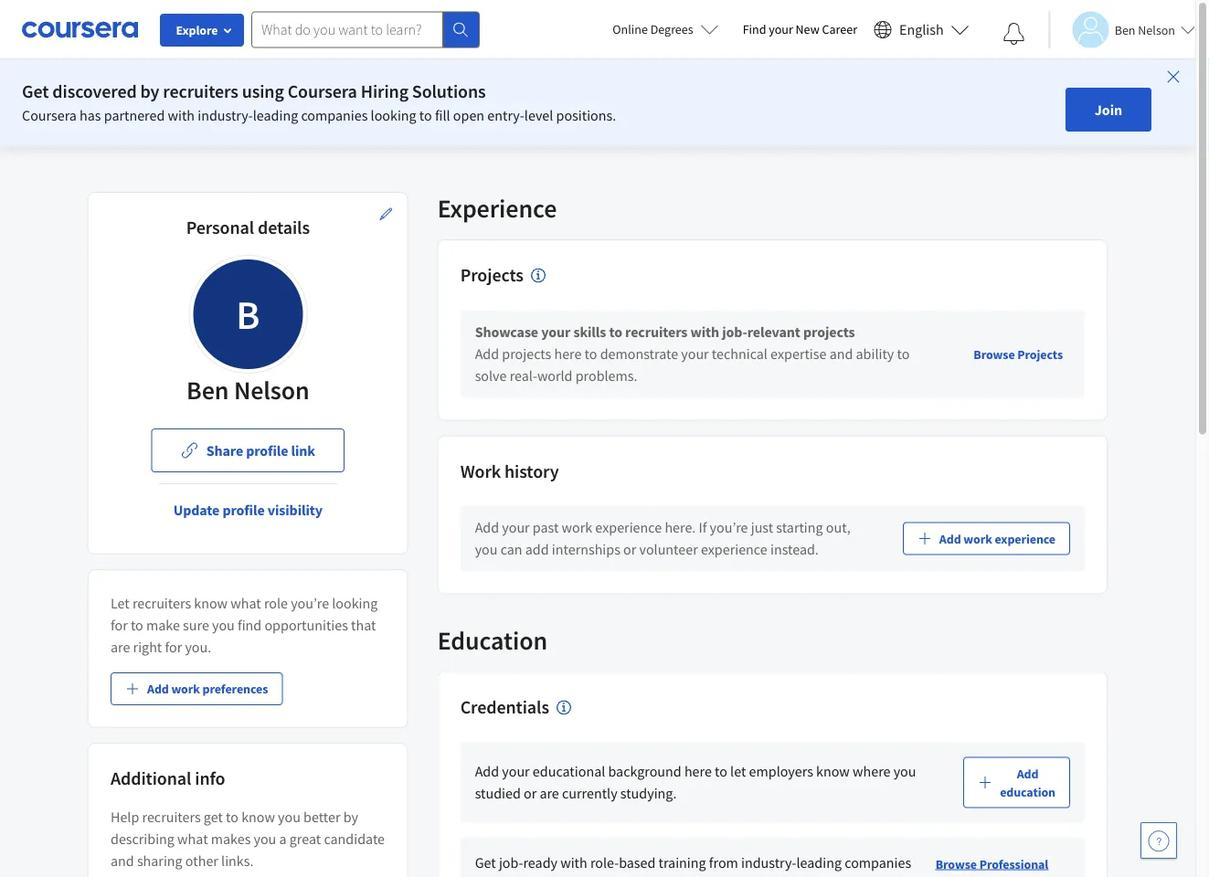 Task type: locate. For each thing, give the bounding box(es) containing it.
ibm.
[[612, 877, 639, 878]]

add inside showcase your skills to recruiters with job-relevant projects add projects here to demonstrate your technical expertise and ability to solve real-world problems.
[[475, 345, 499, 364]]

additional info
[[111, 768, 225, 791]]

your for educational
[[502, 763, 530, 781]]

you inside let recruiters know what role you're looking for to make sure you find opportunities that are right for you.
[[212, 616, 235, 635]]

0 vertical spatial for
[[111, 616, 128, 635]]

solutions
[[412, 80, 486, 103]]

recruiters
[[163, 80, 239, 103], [626, 323, 688, 342], [133, 594, 191, 613], [142, 808, 201, 827]]

you right where
[[894, 763, 917, 781]]

ben nelson up join button
[[1115, 21, 1176, 38]]

get
[[22, 80, 49, 103], [475, 855, 496, 873]]

what up find
[[231, 594, 261, 613]]

1 vertical spatial you're
[[291, 594, 329, 613]]

nelson inside ben nelson popup button
[[1139, 21, 1176, 38]]

industry- right "from"
[[742, 855, 797, 873]]

and
[[830, 345, 854, 364], [111, 852, 134, 871], [586, 877, 609, 878]]

2 horizontal spatial with
[[691, 323, 720, 342]]

0 horizontal spatial industry-
[[198, 106, 253, 124]]

and down role-
[[586, 877, 609, 878]]

by
[[140, 80, 160, 103], [344, 808, 358, 827]]

add inside add education
[[1018, 766, 1039, 782]]

or inside add your educational background here to let employers know where you studied or are currently studying.
[[524, 785, 537, 803]]

your left the skills
[[542, 323, 571, 342]]

browse inside button
[[974, 346, 1016, 363]]

you
[[475, 541, 498, 559], [212, 616, 235, 635], [894, 763, 917, 781], [278, 808, 301, 827], [254, 830, 276, 849]]

recruiters inside help recruiters get to know you better by describing what makes you a great candidate and sharing other links.
[[142, 808, 201, 827]]

0 horizontal spatial coursera
[[22, 106, 77, 124]]

what
[[231, 594, 261, 613], [178, 830, 208, 849]]

add for past
[[475, 519, 499, 538]]

industry- inside get job-ready with role-based training from industry-leading companies like google, meta, and ibm.
[[742, 855, 797, 873]]

coursera left has
[[22, 106, 77, 124]]

sharing
[[137, 852, 183, 871]]

are down the educational
[[540, 785, 560, 803]]

0 horizontal spatial you're
[[291, 594, 329, 613]]

b button
[[189, 255, 308, 374]]

links.
[[221, 852, 254, 871]]

or right studied at the bottom left of the page
[[524, 785, 537, 803]]

0 horizontal spatial with
[[168, 106, 195, 124]]

to inside let recruiters know what role you're looking for to make sure you find opportunities that are right for you.
[[131, 616, 143, 635]]

you left can
[[475, 541, 498, 559]]

ben up join button
[[1115, 21, 1136, 38]]

you left find
[[212, 616, 235, 635]]

1 vertical spatial by
[[344, 808, 358, 827]]

better
[[304, 808, 341, 827]]

studied
[[475, 785, 521, 803]]

0 horizontal spatial or
[[524, 785, 537, 803]]

know up sure
[[194, 594, 228, 613]]

are inside add your educational background here to let employers know where you studied or are currently studying.
[[540, 785, 560, 803]]

recruiters inside get discovered by recruiters using coursera hiring solutions coursera has partnered with industry-leading companies looking to fill open entry-level positions.
[[163, 80, 239, 103]]

0 vertical spatial get
[[22, 80, 49, 103]]

to down the skills
[[585, 345, 598, 364]]

2 horizontal spatial know
[[817, 763, 850, 781]]

add inside add your past work experience here. if you're just starting out, you can add internships or volunteer experience instead.
[[475, 519, 499, 538]]

share
[[206, 442, 243, 460]]

other
[[186, 852, 218, 871]]

1 horizontal spatial get
[[475, 855, 496, 873]]

projects inside button
[[1018, 346, 1064, 363]]

1 vertical spatial projects
[[1018, 346, 1064, 363]]

for down make
[[165, 638, 182, 657]]

can
[[501, 541, 523, 559]]

profile inside button
[[246, 442, 288, 460]]

profile
[[246, 442, 288, 460], [223, 501, 265, 519]]

what up other
[[178, 830, 208, 849]]

2 horizontal spatial and
[[830, 345, 854, 364]]

1 horizontal spatial ben
[[1115, 21, 1136, 38]]

0 horizontal spatial nelson
[[234, 375, 310, 407]]

additional
[[111, 768, 191, 791]]

and down describing
[[111, 852, 134, 871]]

you're up opportunities
[[291, 594, 329, 613]]

profile left link
[[246, 442, 288, 460]]

0 horizontal spatial know
[[194, 594, 228, 613]]

solve
[[475, 367, 507, 386]]

1 horizontal spatial work
[[562, 519, 593, 538]]

browse for browse professional
[[936, 856, 978, 873]]

projects up expertise
[[804, 323, 856, 342]]

are inside let recruiters know what role you're looking for to make sure you find opportunities that are right for you.
[[111, 638, 130, 657]]

your inside add your past work experience here. if you're just starting out, you can add internships or volunteer experience instead.
[[502, 519, 530, 538]]

0 vertical spatial leading
[[253, 106, 298, 124]]

1 horizontal spatial by
[[344, 808, 358, 827]]

1 vertical spatial for
[[165, 638, 182, 657]]

problems.
[[576, 367, 638, 386]]

ben up the share
[[187, 375, 229, 407]]

1 vertical spatial industry-
[[742, 855, 797, 873]]

role-
[[591, 855, 619, 873]]

employers
[[750, 763, 814, 781]]

1 horizontal spatial experience
[[701, 541, 768, 559]]

1 horizontal spatial and
[[586, 877, 609, 878]]

technical
[[712, 345, 768, 364]]

0 vertical spatial what
[[231, 594, 261, 613]]

or left volunteer at the right bottom of page
[[624, 541, 637, 559]]

to
[[420, 106, 432, 124], [609, 323, 623, 342], [585, 345, 598, 364], [898, 345, 910, 364], [131, 616, 143, 635], [715, 763, 728, 781], [226, 808, 239, 827]]

your right the find
[[769, 21, 794, 37]]

get inside get discovered by recruiters using coursera hiring solutions coursera has partnered with industry-leading companies looking to fill open entry-level positions.
[[22, 80, 49, 103]]

here left let
[[685, 763, 712, 781]]

1 horizontal spatial here
[[685, 763, 712, 781]]

0 horizontal spatial leading
[[253, 106, 298, 124]]

google,
[[500, 877, 547, 878]]

1 horizontal spatial what
[[231, 594, 261, 613]]

0 vertical spatial job-
[[723, 323, 748, 342]]

you're right if
[[710, 519, 749, 538]]

by inside get discovered by recruiters using coursera hiring solutions coursera has partnered with industry-leading companies looking to fill open entry-level positions.
[[140, 80, 160, 103]]

0 horizontal spatial projects
[[502, 345, 552, 364]]

0 vertical spatial browse
[[974, 346, 1016, 363]]

demonstrate
[[601, 345, 679, 364]]

level
[[525, 106, 554, 124]]

studying.
[[621, 785, 677, 803]]

0 horizontal spatial companies
[[301, 106, 368, 124]]

by inside help recruiters get to know you better by describing what makes you a great candidate and sharing other links.
[[344, 808, 358, 827]]

with inside showcase your skills to recruiters with job-relevant projects add projects here to demonstrate your technical expertise and ability to solve real-world problems.
[[691, 323, 720, 342]]

1 vertical spatial what
[[178, 830, 208, 849]]

professional
[[980, 856, 1049, 873]]

0 vertical spatial nelson
[[1139, 21, 1176, 38]]

and left ability
[[830, 345, 854, 364]]

ability
[[857, 345, 895, 364]]

0 horizontal spatial work
[[171, 681, 200, 698]]

edit image
[[379, 207, 394, 221]]

0 horizontal spatial ben nelson
[[187, 375, 310, 407]]

to right ability
[[898, 345, 910, 364]]

with inside get discovered by recruiters using coursera hiring solutions coursera has partnered with industry-leading companies looking to fill open entry-level positions.
[[168, 106, 195, 124]]

browse
[[974, 346, 1016, 363], [936, 856, 978, 873]]

get for discovered
[[22, 80, 49, 103]]

profile right the update
[[223, 501, 265, 519]]

to left let
[[715, 763, 728, 781]]

your up studied at the bottom left of the page
[[502, 763, 530, 781]]

industry-
[[198, 106, 253, 124], [742, 855, 797, 873]]

by up partnered
[[140, 80, 160, 103]]

projects up real-
[[502, 345, 552, 364]]

to right get
[[226, 808, 239, 827]]

1 horizontal spatial projects
[[1018, 346, 1064, 363]]

None search field
[[252, 11, 480, 48]]

1 vertical spatial nelson
[[234, 375, 310, 407]]

volunteer
[[640, 541, 698, 559]]

leading inside get discovered by recruiters using coursera hiring solutions coursera has partnered with industry-leading companies looking to fill open entry-level positions.
[[253, 106, 298, 124]]

positions.
[[557, 106, 617, 124]]

0 horizontal spatial are
[[111, 638, 130, 657]]

0 vertical spatial projects
[[461, 264, 524, 287]]

1 vertical spatial get
[[475, 855, 496, 873]]

What do you want to learn? text field
[[252, 11, 444, 48]]

2 horizontal spatial work
[[964, 531, 993, 548]]

are
[[111, 638, 130, 657], [540, 785, 560, 803]]

know
[[194, 594, 228, 613], [817, 763, 850, 781], [242, 808, 275, 827]]

1 horizontal spatial industry-
[[742, 855, 797, 873]]

get left discovered
[[22, 80, 49, 103]]

a
[[279, 830, 287, 849]]

are left the right
[[111, 638, 130, 657]]

experience inside button
[[995, 531, 1056, 548]]

browse for browse projects
[[974, 346, 1016, 363]]

your up can
[[502, 519, 530, 538]]

0 vertical spatial projects
[[804, 323, 856, 342]]

0 vertical spatial profile
[[246, 442, 288, 460]]

ben nelson inside popup button
[[1115, 21, 1176, 38]]

1 horizontal spatial leading
[[797, 855, 842, 873]]

1 horizontal spatial with
[[561, 855, 588, 873]]

looking up the that
[[332, 594, 378, 613]]

real-
[[510, 367, 538, 386]]

you inside add your past work experience here. if you're just starting out, you can add internships or volunteer experience instead.
[[475, 541, 498, 559]]

get up like
[[475, 855, 496, 873]]

find
[[743, 21, 767, 37]]

relevant
[[748, 323, 801, 342]]

degrees
[[651, 21, 694, 37]]

1 horizontal spatial projects
[[804, 323, 856, 342]]

to inside get discovered by recruiters using coursera hiring solutions coursera has partnered with industry-leading companies looking to fill open entry-level positions.
[[420, 106, 432, 124]]

know up makes
[[242, 808, 275, 827]]

your inside add your educational background here to let employers know where you studied or are currently studying.
[[502, 763, 530, 781]]

get inside get job-ready with role-based training from industry-leading companies like google, meta, and ibm.
[[475, 855, 496, 873]]

english
[[900, 21, 944, 39]]

just
[[752, 519, 774, 538]]

2 vertical spatial know
[[242, 808, 275, 827]]

what inside help recruiters get to know you better by describing what makes you a great candidate and sharing other links.
[[178, 830, 208, 849]]

0 vertical spatial with
[[168, 106, 195, 124]]

your left technical
[[682, 345, 709, 364]]

0 vertical spatial know
[[194, 594, 228, 613]]

0 horizontal spatial here
[[555, 345, 582, 364]]

job- up technical
[[723, 323, 748, 342]]

0 horizontal spatial get
[[22, 80, 49, 103]]

work
[[562, 519, 593, 538], [964, 531, 993, 548], [171, 681, 200, 698]]

1 vertical spatial here
[[685, 763, 712, 781]]

to left fill
[[420, 106, 432, 124]]

coursera right using in the top left of the page
[[288, 80, 357, 103]]

with inside get job-ready with role-based training from industry-leading companies like google, meta, and ibm.
[[561, 855, 588, 873]]

to right the skills
[[609, 323, 623, 342]]

profile inside 'button'
[[223, 501, 265, 519]]

0 horizontal spatial what
[[178, 830, 208, 849]]

0 vertical spatial ben
[[1115, 21, 1136, 38]]

projects
[[804, 323, 856, 342], [502, 345, 552, 364]]

you for add your past work experience here. if you're just starting out, you can add internships or volunteer experience instead.
[[475, 541, 498, 559]]

or inside add your past work experience here. if you're just starting out, you can add internships or volunteer experience instead.
[[624, 541, 637, 559]]

experience
[[596, 519, 662, 538], [995, 531, 1056, 548], [701, 541, 768, 559]]

0 vertical spatial coursera
[[288, 80, 357, 103]]

work history
[[461, 460, 559, 483]]

0 horizontal spatial and
[[111, 852, 134, 871]]

recruiters up describing
[[142, 808, 201, 827]]

profile for share
[[246, 442, 288, 460]]

0 vertical spatial or
[[624, 541, 637, 559]]

1 horizontal spatial ben nelson
[[1115, 21, 1176, 38]]

to up the right
[[131, 616, 143, 635]]

2 horizontal spatial experience
[[995, 531, 1056, 548]]

to inside help recruiters get to know you better by describing what makes you a great candidate and sharing other links.
[[226, 808, 239, 827]]

job- inside showcase your skills to recruiters with job-relevant projects add projects here to demonstrate your technical expertise and ability to solve real-world problems.
[[723, 323, 748, 342]]

past
[[533, 519, 559, 538]]

recruiters up "demonstrate" on the top of page
[[626, 323, 688, 342]]

1 vertical spatial companies
[[845, 855, 912, 873]]

1 horizontal spatial job-
[[723, 323, 748, 342]]

with up technical
[[691, 323, 720, 342]]

from
[[710, 855, 739, 873]]

your
[[769, 21, 794, 37], [542, 323, 571, 342], [682, 345, 709, 364], [502, 519, 530, 538], [502, 763, 530, 781]]

job- up google,
[[499, 855, 524, 873]]

0 vertical spatial by
[[140, 80, 160, 103]]

industry- inside get discovered by recruiters using coursera hiring solutions coursera has partnered with industry-leading companies looking to fill open entry-level positions.
[[198, 106, 253, 124]]

1 horizontal spatial coursera
[[288, 80, 357, 103]]

0 vertical spatial here
[[555, 345, 582, 364]]

know inside let recruiters know what role you're looking for to make sure you find opportunities that are right for you.
[[194, 594, 228, 613]]

1 horizontal spatial know
[[242, 808, 275, 827]]

companies inside get discovered by recruiters using coursera hiring solutions coursera has partnered with industry-leading companies looking to fill open entry-level positions.
[[301, 106, 368, 124]]

1 vertical spatial are
[[540, 785, 560, 803]]

recruiters down explore popup button
[[163, 80, 239, 103]]

by up candidate
[[344, 808, 358, 827]]

2 vertical spatial with
[[561, 855, 588, 873]]

add education
[[1001, 766, 1056, 801]]

share profile link button
[[151, 429, 345, 473]]

0 horizontal spatial ben
[[187, 375, 229, 407]]

leading
[[253, 106, 298, 124], [797, 855, 842, 873]]

here inside add your educational background here to let employers know where you studied or are currently studying.
[[685, 763, 712, 781]]

you left a
[[254, 830, 276, 849]]

1 vertical spatial or
[[524, 785, 537, 803]]

2 vertical spatial and
[[586, 877, 609, 878]]

1 vertical spatial ben
[[187, 375, 229, 407]]

let recruiters know what role you're looking for to make sure you find opportunities that are right for you.
[[111, 594, 378, 657]]

with right partnered
[[168, 106, 195, 124]]

1 vertical spatial leading
[[797, 855, 842, 873]]

with up meta, on the left bottom of page
[[561, 855, 588, 873]]

1 vertical spatial with
[[691, 323, 720, 342]]

here
[[555, 345, 582, 364], [685, 763, 712, 781]]

0 vertical spatial you're
[[710, 519, 749, 538]]

for down let
[[111, 616, 128, 635]]

0 horizontal spatial by
[[140, 80, 160, 103]]

0 vertical spatial and
[[830, 345, 854, 364]]

1 vertical spatial looking
[[332, 594, 378, 613]]

work for add work preferences
[[171, 681, 200, 698]]

1 vertical spatial profile
[[223, 501, 265, 519]]

0 vertical spatial industry-
[[198, 106, 253, 124]]

1 horizontal spatial or
[[624, 541, 637, 559]]

0 vertical spatial companies
[[301, 106, 368, 124]]

0 vertical spatial looking
[[371, 106, 417, 124]]

you're inside let recruiters know what role you're looking for to make sure you find opportunities that are right for you.
[[291, 594, 329, 613]]

describing
[[111, 830, 175, 849]]

ben nelson
[[1115, 21, 1176, 38], [187, 375, 310, 407]]

industry- down using in the top left of the page
[[198, 106, 253, 124]]

browse inside browse professional
[[936, 856, 978, 873]]

details
[[258, 216, 310, 239]]

1 horizontal spatial companies
[[845, 855, 912, 873]]

info
[[195, 768, 225, 791]]

1 horizontal spatial are
[[540, 785, 560, 803]]

here up world
[[555, 345, 582, 364]]

1 vertical spatial job-
[[499, 855, 524, 873]]

0 horizontal spatial job-
[[499, 855, 524, 873]]

looking down hiring
[[371, 106, 417, 124]]

job- inside get job-ready with role-based training from industry-leading companies like google, meta, and ibm.
[[499, 855, 524, 873]]

0 vertical spatial are
[[111, 638, 130, 657]]

preferences
[[203, 681, 268, 698]]

currently
[[562, 785, 618, 803]]

add inside add your educational background here to let employers know where you studied or are currently studying.
[[475, 763, 499, 781]]

you're inside add your past work experience here. if you're just starting out, you can add internships or volunteer experience instead.
[[710, 519, 749, 538]]

to inside add your educational background here to let employers know where you studied or are currently studying.
[[715, 763, 728, 781]]

1 vertical spatial and
[[111, 852, 134, 871]]

0 vertical spatial ben nelson
[[1115, 21, 1176, 38]]

looking inside get discovered by recruiters using coursera hiring solutions coursera has partnered with industry-leading companies looking to fill open entry-level positions.
[[371, 106, 417, 124]]

1 horizontal spatial you're
[[710, 519, 749, 538]]

ben nelson up share profile link button
[[187, 375, 310, 407]]

1 horizontal spatial nelson
[[1139, 21, 1176, 38]]

know inside add your educational background here to let employers know where you studied or are currently studying.
[[817, 763, 850, 781]]

know left where
[[817, 763, 850, 781]]

recruiters up make
[[133, 594, 191, 613]]

1 vertical spatial browse
[[936, 856, 978, 873]]



Task type: describe. For each thing, give the bounding box(es) containing it.
information about credentials section image
[[557, 701, 572, 716]]

has
[[80, 106, 101, 124]]

add education button
[[964, 758, 1071, 809]]

and inside help recruiters get to know you better by describing what makes you a great candidate and sharing other links.
[[111, 852, 134, 871]]

join
[[1095, 101, 1123, 119]]

opportunities
[[265, 616, 348, 635]]

add work experience
[[940, 531, 1056, 548]]

makes
[[211, 830, 251, 849]]

help center image
[[1149, 830, 1171, 852]]

starting
[[777, 519, 824, 538]]

new
[[796, 21, 820, 37]]

that
[[351, 616, 376, 635]]

get discovered by recruiters using coursera hiring solutions coursera has partnered with industry-leading companies looking to fill open entry-level positions.
[[22, 80, 617, 124]]

you for help recruiters get to know you better by describing what makes you a great candidate and sharing other links.
[[254, 830, 276, 849]]

expertise
[[771, 345, 827, 364]]

sure
[[183, 616, 209, 635]]

explore button
[[160, 14, 244, 47]]

leading inside get job-ready with role-based training from industry-leading companies like google, meta, and ibm.
[[797, 855, 842, 873]]

add work experience button
[[903, 523, 1071, 556]]

you inside add your educational background here to let employers know where you studied or are currently studying.
[[894, 763, 917, 781]]

role
[[264, 594, 288, 613]]

show notifications image
[[1004, 23, 1026, 45]]

personal details
[[186, 216, 310, 239]]

meta,
[[550, 877, 583, 878]]

work
[[461, 460, 501, 483]]

find your new career link
[[734, 18, 867, 41]]

add your past work experience here. if you're just starting out, you can add internships or volunteer experience instead.
[[475, 519, 851, 559]]

information about the projects section image
[[531, 269, 546, 283]]

where
[[853, 763, 891, 781]]

career
[[823, 21, 858, 37]]

0 horizontal spatial experience
[[596, 519, 662, 538]]

internships
[[552, 541, 621, 559]]

looking inside let recruiters know what role you're looking for to make sure you find opportunities that are right for you.
[[332, 594, 378, 613]]

find
[[238, 616, 262, 635]]

what inside let recruiters know what role you're looking for to make sure you find opportunities that are right for you.
[[231, 594, 261, 613]]

browse professional
[[936, 856, 1049, 878]]

history
[[505, 460, 559, 483]]

you up a
[[278, 808, 301, 827]]

visibility
[[268, 501, 323, 519]]

online degrees
[[613, 21, 694, 37]]

get job-ready with role-based training from industry-leading companies like google, meta, and ibm.
[[475, 855, 912, 878]]

let
[[731, 763, 747, 781]]

and inside get job-ready with role-based training from industry-leading companies like google, meta, and ibm.
[[586, 877, 609, 878]]

your for past
[[502, 519, 530, 538]]

like
[[475, 877, 497, 878]]

ben inside popup button
[[1115, 21, 1136, 38]]

link
[[291, 442, 316, 460]]

using
[[242, 80, 284, 103]]

training
[[659, 855, 707, 873]]

ben nelson button
[[1050, 11, 1196, 48]]

online
[[613, 21, 648, 37]]

you.
[[185, 638, 211, 657]]

share profile link
[[206, 442, 316, 460]]

companies inside get job-ready with role-based training from industry-leading companies like google, meta, and ibm.
[[845, 855, 912, 873]]

join button
[[1066, 88, 1152, 132]]

english button
[[867, 0, 977, 59]]

recruiters inside showcase your skills to recruiters with job-relevant projects add projects here to demonstrate your technical expertise and ability to solve real-world problems.
[[626, 323, 688, 342]]

candidate
[[324, 830, 385, 849]]

add work preferences
[[147, 681, 268, 698]]

0 horizontal spatial for
[[111, 616, 128, 635]]

here inside showcase your skills to recruiters with job-relevant projects add projects here to demonstrate your technical expertise and ability to solve real-world problems.
[[555, 345, 582, 364]]

you for let recruiters know what role you're looking for to make sure you find opportunities that are right for you.
[[212, 616, 235, 635]]

credentials
[[461, 696, 550, 719]]

instead.
[[771, 541, 819, 559]]

experience
[[438, 193, 557, 225]]

showcase your skills to recruiters with job-relevant projects add projects here to demonstrate your technical expertise and ability to solve real-world problems.
[[475, 323, 910, 386]]

fill
[[435, 106, 451, 124]]

add your educational background here to let employers know where you studied or are currently studying.
[[475, 763, 917, 803]]

education
[[1001, 784, 1056, 801]]

world
[[538, 367, 573, 386]]

make
[[146, 616, 180, 635]]

work for add work experience
[[964, 531, 993, 548]]

1 vertical spatial projects
[[502, 345, 552, 364]]

know inside help recruiters get to know you better by describing what makes you a great candidate and sharing other links.
[[242, 808, 275, 827]]

educational
[[533, 763, 606, 781]]

recruiters inside let recruiters know what role you're looking for to make sure you find opportunities that are right for you.
[[133, 594, 191, 613]]

coursera image
[[22, 15, 138, 44]]

out,
[[827, 519, 851, 538]]

add
[[526, 541, 549, 559]]

education
[[438, 625, 548, 657]]

help
[[111, 808, 139, 827]]

personal
[[186, 216, 254, 239]]

browse professional link
[[936, 856, 1049, 878]]

1 vertical spatial ben nelson
[[187, 375, 310, 407]]

1 horizontal spatial for
[[165, 638, 182, 657]]

update profile visibility button
[[159, 488, 337, 532]]

b
[[236, 289, 260, 340]]

update profile visibility
[[173, 501, 323, 519]]

0 horizontal spatial projects
[[461, 264, 524, 287]]

add for educational
[[475, 763, 499, 781]]

find your new career
[[743, 21, 858, 37]]

get for job-
[[475, 855, 496, 873]]

update
[[173, 501, 220, 519]]

here.
[[665, 519, 696, 538]]

if
[[699, 519, 707, 538]]

profile for update
[[223, 501, 265, 519]]

and inside showcase your skills to recruiters with job-relevant projects add projects here to demonstrate your technical expertise and ability to solve real-world problems.
[[830, 345, 854, 364]]

add for preferences
[[147, 681, 169, 698]]

work inside add your past work experience here. if you're just starting out, you can add internships or volunteer experience instead.
[[562, 519, 593, 538]]

add work preferences button
[[111, 673, 283, 706]]

your for new
[[769, 21, 794, 37]]

discovered
[[52, 80, 137, 103]]

your for skills
[[542, 323, 571, 342]]

browse projects button
[[967, 338, 1071, 371]]

1 vertical spatial coursera
[[22, 106, 77, 124]]

add for experience
[[940, 531, 962, 548]]

online degrees button
[[598, 9, 734, 49]]

partnered
[[104, 106, 165, 124]]

let
[[111, 594, 130, 613]]

ready
[[524, 855, 558, 873]]

get
[[204, 808, 223, 827]]



Task type: vqa. For each thing, say whether or not it's contained in the screenshot.
THE MOVE
no



